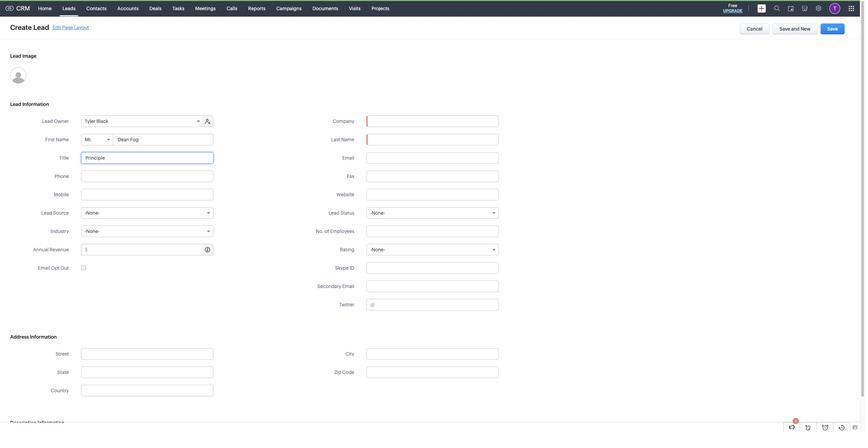 Task type: locate. For each thing, give the bounding box(es) containing it.
reports link
[[243, 0, 271, 16]]

lead left source on the top of the page
[[41, 210, 52, 216]]

lead left image
[[10, 53, 21, 59]]

lead owner
[[42, 119, 69, 124]]

no. of employees
[[316, 229, 355, 234]]

1 horizontal spatial save
[[828, 26, 839, 32]]

0 vertical spatial information
[[22, 102, 49, 107]]

tasks
[[173, 6, 185, 11]]

none- right rating
[[372, 247, 385, 252]]

cancel
[[748, 26, 763, 32]]

crm link
[[5, 5, 30, 12]]

campaigns
[[277, 6, 302, 11]]

lead for lead owner
[[42, 119, 53, 124]]

-none- right status
[[371, 210, 385, 216]]

email for email
[[343, 155, 355, 161]]

2 vertical spatial information
[[38, 420, 64, 426]]

last
[[332, 137, 341, 142]]

0 horizontal spatial name
[[56, 137, 69, 142]]

country
[[51, 388, 69, 393]]

documents link
[[307, 0, 344, 16]]

name for last name
[[342, 137, 355, 142]]

create
[[10, 23, 32, 31]]

1 name from the left
[[56, 137, 69, 142]]

save
[[780, 26, 791, 32], [828, 26, 839, 32]]

None text field
[[367, 134, 499, 145], [367, 152, 499, 164], [81, 171, 214, 182], [367, 189, 499, 200], [367, 262, 499, 274], [376, 299, 499, 310], [367, 348, 499, 360], [81, 367, 214, 378], [367, 134, 499, 145], [367, 152, 499, 164], [81, 171, 214, 182], [367, 189, 499, 200], [367, 262, 499, 274], [376, 299, 499, 310], [367, 348, 499, 360], [81, 367, 214, 378]]

address information
[[10, 334, 57, 340]]

status
[[341, 210, 355, 216]]

-none- field for lead status
[[367, 207, 499, 219]]

zip
[[335, 370, 342, 375]]

-none- field for lead source
[[81, 207, 214, 219]]

skype id
[[335, 265, 355, 271]]

-none- up $
[[85, 229, 100, 234]]

code
[[343, 370, 355, 375]]

save inside button
[[828, 26, 839, 32]]

1 vertical spatial information
[[30, 334, 57, 340]]

Tyler Black field
[[81, 116, 203, 127]]

first
[[45, 137, 55, 142]]

none- up $
[[86, 229, 100, 234]]

lead down image
[[10, 102, 21, 107]]

email up fax
[[343, 155, 355, 161]]

projects link
[[366, 0, 395, 16]]

lead image
[[10, 53, 37, 59]]

name right first
[[56, 137, 69, 142]]

none- for lead status
[[372, 210, 385, 216]]

none- for rating
[[372, 247, 385, 252]]

- right source on the top of the page
[[85, 210, 86, 216]]

save left and at right top
[[780, 26, 791, 32]]

revenue
[[50, 247, 69, 252]]

documents
[[313, 6, 338, 11]]

accounts link
[[112, 0, 144, 16]]

projects
[[372, 6, 390, 11]]

deals link
[[144, 0, 167, 16]]

name right last
[[342, 137, 355, 142]]

information for description information
[[38, 420, 64, 426]]

lead left status
[[329, 210, 340, 216]]

tasks link
[[167, 0, 190, 16]]

lead for lead source
[[41, 210, 52, 216]]

information right description
[[38, 420, 64, 426]]

information for address information
[[30, 334, 57, 340]]

- for lead source
[[85, 210, 86, 216]]

out
[[60, 265, 69, 271]]

- right rating
[[371, 247, 372, 252]]

email opt out
[[38, 265, 69, 271]]

none- for lead source
[[86, 210, 100, 216]]

leads
[[63, 6, 76, 11]]

@
[[371, 302, 375, 307]]

lead information
[[10, 102, 49, 107]]

information
[[22, 102, 49, 107], [30, 334, 57, 340], [38, 420, 64, 426]]

image
[[22, 53, 37, 59]]

lead left edit at the top left of the page
[[33, 23, 49, 31]]

calendar image
[[789, 6, 794, 11]]

save and new
[[780, 26, 811, 32]]

black
[[96, 119, 108, 124]]

lead for lead image
[[10, 53, 21, 59]]

mr.
[[85, 137, 92, 142]]

email
[[343, 155, 355, 161], [38, 265, 50, 271], [343, 284, 355, 289]]

1 vertical spatial email
[[38, 265, 50, 271]]

lead source
[[41, 210, 69, 216]]

- for industry
[[85, 229, 86, 234]]

-
[[85, 210, 86, 216], [371, 210, 372, 216], [85, 229, 86, 234], [371, 247, 372, 252]]

employees
[[330, 229, 355, 234]]

-None- field
[[81, 207, 214, 219], [367, 207, 499, 219], [81, 226, 214, 237], [367, 244, 499, 255]]

None field
[[367, 116, 499, 127], [81, 385, 213, 396], [367, 116, 499, 127], [81, 385, 213, 396]]

0 vertical spatial email
[[343, 155, 355, 161]]

1 horizontal spatial name
[[342, 137, 355, 142]]

information up 'lead owner'
[[22, 102, 49, 107]]

email left opt
[[38, 265, 50, 271]]

free
[[729, 3, 738, 8]]

-none- field for rating
[[367, 244, 499, 255]]

- for rating
[[371, 247, 372, 252]]

profile element
[[826, 0, 845, 16]]

-none- for lead source
[[85, 210, 100, 216]]

home link
[[33, 0, 57, 16]]

name
[[56, 137, 69, 142], [342, 137, 355, 142]]

2 name from the left
[[342, 137, 355, 142]]

create menu element
[[754, 0, 771, 16]]

-none- right rating
[[371, 247, 385, 252]]

save inside 'button'
[[780, 26, 791, 32]]

profile image
[[830, 3, 841, 14]]

-none- for rating
[[371, 247, 385, 252]]

- right status
[[371, 210, 372, 216]]

none- right status
[[372, 210, 385, 216]]

search image
[[775, 5, 781, 11]]

none-
[[86, 210, 100, 216], [372, 210, 385, 216], [86, 229, 100, 234], [372, 247, 385, 252]]

zip code
[[335, 370, 355, 375]]

-none-
[[85, 210, 100, 216], [371, 210, 385, 216], [85, 229, 100, 234], [371, 247, 385, 252]]

save down profile icon
[[828, 26, 839, 32]]

lead status
[[329, 210, 355, 216]]

lead left "owner" at the left of page
[[42, 119, 53, 124]]

email up 'twitter'
[[343, 284, 355, 289]]

none- right source on the top of the page
[[86, 210, 100, 216]]

None text field
[[367, 116, 499, 127], [114, 134, 213, 145], [81, 152, 214, 164], [367, 171, 499, 182], [81, 189, 214, 200], [367, 226, 499, 237], [89, 244, 213, 255], [367, 281, 499, 292], [81, 348, 214, 360], [367, 367, 499, 378], [81, 385, 213, 396], [367, 116, 499, 127], [114, 134, 213, 145], [81, 152, 214, 164], [367, 171, 499, 182], [81, 189, 214, 200], [367, 226, 499, 237], [89, 244, 213, 255], [367, 281, 499, 292], [81, 348, 214, 360], [367, 367, 499, 378], [81, 385, 213, 396]]

lead
[[33, 23, 49, 31], [10, 53, 21, 59], [10, 102, 21, 107], [42, 119, 53, 124], [41, 210, 52, 216], [329, 210, 340, 216]]

skype
[[335, 265, 349, 271]]

0 horizontal spatial save
[[780, 26, 791, 32]]

-none- field for industry
[[81, 226, 214, 237]]

2 save from the left
[[828, 26, 839, 32]]

1 save from the left
[[780, 26, 791, 32]]

create lead edit page layout
[[10, 23, 89, 31]]

description information
[[10, 420, 64, 426]]

- up $
[[85, 229, 86, 234]]

information right address
[[30, 334, 57, 340]]

secondary
[[318, 284, 342, 289]]

-none- right source on the top of the page
[[85, 210, 100, 216]]



Task type: describe. For each thing, give the bounding box(es) containing it.
secondary email
[[318, 284, 355, 289]]

last name
[[332, 137, 355, 142]]

save button
[[821, 23, 845, 34]]

$
[[85, 247, 88, 252]]

cancel button
[[740, 23, 770, 34]]

crm
[[16, 5, 30, 12]]

visits link
[[344, 0, 366, 16]]

and
[[792, 26, 800, 32]]

annual
[[33, 247, 49, 252]]

page
[[62, 25, 73, 30]]

annual revenue
[[33, 247, 69, 252]]

no.
[[316, 229, 324, 234]]

fax
[[347, 174, 355, 179]]

information for lead information
[[22, 102, 49, 107]]

calls
[[227, 6, 238, 11]]

create menu image
[[758, 4, 767, 12]]

reports
[[248, 6, 266, 11]]

image image
[[10, 67, 26, 84]]

none- for industry
[[86, 229, 100, 234]]

contacts
[[86, 6, 107, 11]]

search element
[[771, 0, 785, 17]]

company
[[333, 119, 355, 124]]

title
[[59, 155, 69, 161]]

-none- for lead status
[[371, 210, 385, 216]]

meetings link
[[190, 0, 221, 16]]

id
[[350, 265, 355, 271]]

street
[[56, 351, 69, 357]]

new
[[801, 26, 811, 32]]

edit page layout link
[[53, 25, 89, 30]]

home
[[38, 6, 52, 11]]

meetings
[[195, 6, 216, 11]]

Mr. field
[[81, 134, 113, 145]]

state
[[57, 370, 69, 375]]

owner
[[54, 119, 69, 124]]

accounts
[[117, 6, 139, 11]]

edit
[[53, 25, 61, 30]]

description
[[10, 420, 37, 426]]

save for save
[[828, 26, 839, 32]]

visits
[[349, 6, 361, 11]]

tyler black
[[85, 119, 108, 124]]

mobile
[[54, 192, 69, 197]]

deals
[[150, 6, 162, 11]]

address
[[10, 334, 29, 340]]

website
[[337, 192, 355, 197]]

2
[[795, 419, 798, 423]]

2 vertical spatial email
[[343, 284, 355, 289]]

free upgrade
[[724, 3, 743, 13]]

rating
[[340, 247, 355, 252]]

lead for lead information
[[10, 102, 21, 107]]

industry
[[51, 229, 69, 234]]

campaigns link
[[271, 0, 307, 16]]

twitter
[[339, 302, 355, 307]]

source
[[53, 210, 69, 216]]

email for email opt out
[[38, 265, 50, 271]]

name for first name
[[56, 137, 69, 142]]

city
[[346, 351, 355, 357]]

first name
[[45, 137, 69, 142]]

save and new button
[[773, 23, 818, 34]]

tyler
[[85, 119, 95, 124]]

phone
[[55, 174, 69, 179]]

upgrade
[[724, 8, 743, 13]]

contacts link
[[81, 0, 112, 16]]

opt
[[51, 265, 60, 271]]

-none- for industry
[[85, 229, 100, 234]]

lead for lead status
[[329, 210, 340, 216]]

layout
[[74, 25, 89, 30]]

calls link
[[221, 0, 243, 16]]

- for lead status
[[371, 210, 372, 216]]

save for save and new
[[780, 26, 791, 32]]

of
[[325, 229, 329, 234]]

leads link
[[57, 0, 81, 16]]



Task type: vqa. For each thing, say whether or not it's contained in the screenshot.
Tasks link
yes



